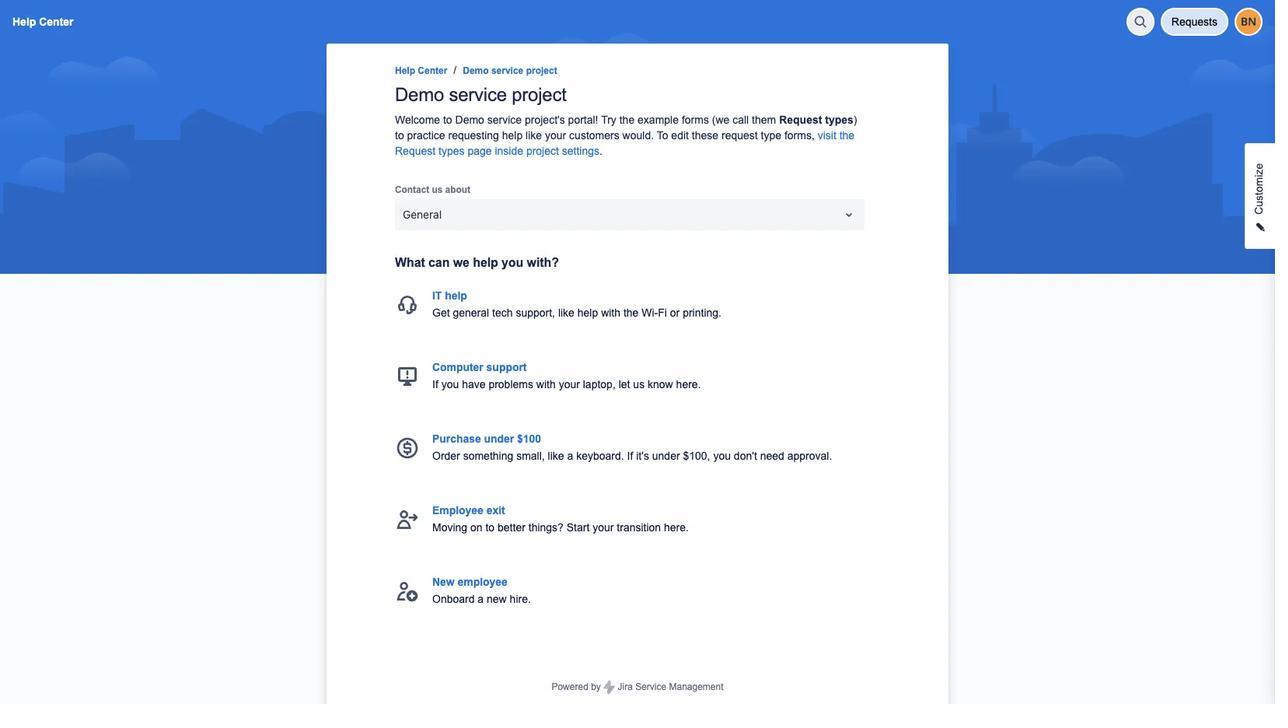 Task type: locate. For each thing, give the bounding box(es) containing it.
small,
[[517, 450, 545, 462]]

or
[[670, 307, 680, 319]]

to up practice in the top of the page
[[443, 114, 453, 126]]

1 horizontal spatial to
[[443, 114, 453, 126]]

your down "project's"
[[545, 129, 567, 142]]

to inside ) to practice requesting help like your customers would. to edit these request type forms,
[[395, 129, 404, 142]]

project's
[[525, 114, 565, 126]]

your
[[545, 129, 567, 142], [559, 378, 580, 391], [593, 521, 614, 534]]

1 vertical spatial if
[[627, 450, 634, 462]]

help
[[12, 16, 36, 28], [395, 65, 415, 76]]

like for it help
[[558, 307, 575, 319]]

these
[[692, 129, 719, 142]]

0 horizontal spatial with
[[537, 378, 556, 391]]

customize
[[1253, 163, 1266, 215]]

2 vertical spatial project
[[527, 145, 559, 157]]

under right it's
[[653, 450, 680, 462]]

you left with?
[[502, 256, 524, 269]]

your right start
[[593, 521, 614, 534]]

fi
[[658, 307, 667, 319]]

purchase under $100 order something small, like a keyboard. if it's under $100, you don't need approval.
[[433, 433, 833, 462]]

us right let
[[634, 378, 645, 391]]

0 vertical spatial service
[[492, 65, 524, 76]]

employee
[[433, 504, 484, 517]]

customers
[[570, 129, 620, 142]]

with left wi-
[[601, 307, 621, 319]]

new employee onboard a new hire.
[[433, 576, 531, 605]]

things?
[[529, 521, 564, 534]]

0 vertical spatial with
[[601, 307, 621, 319]]

your inside ) to practice requesting help like your customers would. to edit these request type forms,
[[545, 129, 567, 142]]

it
[[433, 289, 442, 302]]

service
[[492, 65, 524, 76], [449, 84, 507, 105], [488, 114, 522, 126]]

to down welcome
[[395, 129, 404, 142]]

demo right /
[[463, 65, 489, 76]]

here.
[[677, 378, 701, 391], [664, 521, 689, 534]]

types up the 'visit'
[[826, 114, 854, 126]]

2 horizontal spatial you
[[714, 450, 731, 462]]

like down "project's"
[[526, 129, 542, 142]]

with?
[[527, 256, 559, 269]]

under up something
[[484, 433, 514, 445]]

the inside 'visit the request types page inside project settings'
[[840, 129, 855, 142]]

us
[[432, 184, 443, 195], [634, 378, 645, 391]]

demo up welcome
[[395, 84, 444, 105]]

if inside computer support if you have problems with your laptop, let us know here.
[[433, 378, 439, 391]]

if left it's
[[627, 450, 634, 462]]

support,
[[516, 307, 555, 319]]

1 vertical spatial here.
[[664, 521, 689, 534]]

onboard
[[433, 593, 475, 605]]

1 horizontal spatial request
[[780, 114, 823, 126]]

what
[[395, 256, 425, 269]]

like inside it help get general tech support, like help with the wi-fi or printing.
[[558, 307, 575, 319]]

0 horizontal spatial types
[[439, 145, 465, 157]]

project inside 'visit the request types page inside project settings'
[[527, 145, 559, 157]]

here. inside computer support if you have problems with your laptop, let us know here.
[[677, 378, 701, 391]]

a inside 'new employee onboard a new hire.'
[[478, 593, 484, 605]]

1 horizontal spatial you
[[502, 256, 524, 269]]

computer
[[433, 361, 484, 373]]

1 horizontal spatial help
[[395, 65, 415, 76]]

contact
[[395, 184, 430, 195]]

a left new
[[478, 593, 484, 605]]

0 vertical spatial us
[[432, 184, 443, 195]]

if down computer
[[433, 378, 439, 391]]

it's
[[637, 450, 650, 462]]

1 vertical spatial a
[[478, 593, 484, 605]]

requests button
[[1161, 8, 1229, 36]]

1 vertical spatial your
[[559, 378, 580, 391]]

1 vertical spatial service
[[449, 84, 507, 105]]

help right support,
[[578, 307, 598, 319]]

like right support,
[[558, 307, 575, 319]]

0 horizontal spatial you
[[442, 378, 459, 391]]

to right on
[[486, 521, 495, 534]]

page
[[468, 145, 492, 157]]

1 vertical spatial the
[[840, 129, 855, 142]]

edit
[[672, 129, 689, 142]]

0 vertical spatial request
[[780, 114, 823, 126]]

a
[[568, 450, 574, 462], [478, 593, 484, 605]]

with right problems at the left of the page
[[537, 378, 556, 391]]

2 vertical spatial to
[[486, 521, 495, 534]]

service down /
[[449, 84, 507, 105]]

service
[[636, 682, 667, 692]]

1 horizontal spatial with
[[601, 307, 621, 319]]

1 vertical spatial you
[[442, 378, 459, 391]]

know
[[648, 378, 673, 391]]

request down practice in the top of the page
[[395, 145, 436, 157]]

$100,
[[683, 450, 711, 462]]

1 vertical spatial us
[[634, 378, 645, 391]]

let
[[619, 378, 631, 391]]

2 vertical spatial like
[[548, 450, 565, 462]]

you left don't at the bottom right
[[714, 450, 731, 462]]

1 horizontal spatial center
[[418, 65, 448, 76]]

0 horizontal spatial help
[[12, 16, 36, 28]]

with
[[601, 307, 621, 319], [537, 378, 556, 391]]

new
[[487, 593, 507, 605]]

like right small,
[[548, 450, 565, 462]]

a left keyboard.
[[568, 450, 574, 462]]

0 vertical spatial under
[[484, 433, 514, 445]]

1 vertical spatial to
[[395, 129, 404, 142]]

you
[[502, 256, 524, 269], [442, 378, 459, 391], [714, 450, 731, 462]]

0 vertical spatial a
[[568, 450, 574, 462]]

2 vertical spatial demo
[[456, 114, 485, 126]]

under
[[484, 433, 514, 445], [653, 450, 680, 462]]

with inside computer support if you have problems with your laptop, let us know here.
[[537, 378, 556, 391]]

here. right transition
[[664, 521, 689, 534]]

2 horizontal spatial to
[[486, 521, 495, 534]]

the down ')'
[[840, 129, 855, 142]]

0 horizontal spatial a
[[478, 593, 484, 605]]

1 horizontal spatial help center link
[[395, 65, 448, 76]]

requesting
[[448, 129, 499, 142]]

0 horizontal spatial help center link
[[6, 0, 80, 44]]

like inside ) to practice requesting help like your customers would. to edit these request type forms,
[[526, 129, 542, 142]]

0 vertical spatial you
[[502, 256, 524, 269]]

0 vertical spatial if
[[433, 378, 439, 391]]

your inside employee exit moving on to better things? start your transition here.
[[593, 521, 614, 534]]

1 vertical spatial like
[[558, 307, 575, 319]]

0 vertical spatial help center link
[[6, 0, 80, 44]]

the left wi-
[[624, 307, 639, 319]]

us left about
[[432, 184, 443, 195]]

transition
[[617, 521, 661, 534]]

help
[[502, 129, 523, 142], [473, 256, 498, 269], [445, 289, 467, 302], [578, 307, 598, 319]]

visit the request types page inside project settings link
[[395, 129, 855, 157]]

request up forms,
[[780, 114, 823, 126]]

1 horizontal spatial us
[[634, 378, 645, 391]]

types down requesting
[[439, 145, 465, 157]]

help for help center
[[12, 16, 36, 28]]

it help get general tech support, like help with the wi-fi or printing.
[[433, 289, 722, 319]]

get
[[433, 307, 450, 319]]

tech
[[492, 307, 513, 319]]

1 vertical spatial with
[[537, 378, 556, 391]]

call
[[733, 114, 749, 126]]

help up 'inside'
[[502, 129, 523, 142]]

0 vertical spatial here.
[[677, 378, 701, 391]]

0 vertical spatial types
[[826, 114, 854, 126]]

help inside help center / demo service project demo service project
[[395, 65, 415, 76]]

search image
[[1133, 14, 1149, 30]]

project
[[526, 65, 558, 76], [512, 84, 567, 105], [527, 145, 559, 157]]

2 vertical spatial your
[[593, 521, 614, 534]]

1 vertical spatial help
[[395, 65, 415, 76]]

service up 'inside'
[[488, 114, 522, 126]]

your inside computer support if you have problems with your laptop, let us know here.
[[559, 378, 580, 391]]

0 vertical spatial like
[[526, 129, 542, 142]]

0 horizontal spatial center
[[39, 16, 74, 28]]

the
[[620, 114, 635, 126], [840, 129, 855, 142], [624, 307, 639, 319]]

to for demo
[[443, 114, 453, 126]]

the right try
[[620, 114, 635, 126]]

your left laptop,
[[559, 378, 580, 391]]

portal!
[[568, 114, 599, 126]]

management
[[669, 682, 724, 692]]

0 vertical spatial your
[[545, 129, 567, 142]]

1 vertical spatial request
[[395, 145, 436, 157]]

center inside help center / demo service project demo service project
[[418, 65, 448, 76]]

1 vertical spatial types
[[439, 145, 465, 157]]

2 vertical spatial the
[[624, 307, 639, 319]]

0 horizontal spatial to
[[395, 129, 404, 142]]

0 vertical spatial help
[[12, 16, 36, 28]]

you inside computer support if you have problems with your laptop, let us know here.
[[442, 378, 459, 391]]

1 vertical spatial center
[[418, 65, 448, 76]]

you down computer
[[442, 378, 459, 391]]

help center link
[[6, 0, 80, 44], [395, 65, 448, 76]]

like inside purchase under $100 order something small, like a keyboard. if it's under $100, you don't need approval.
[[548, 450, 565, 462]]

0 horizontal spatial request
[[395, 145, 436, 157]]

demo up requesting
[[456, 114, 485, 126]]

types
[[826, 114, 854, 126], [439, 145, 465, 157]]

1 horizontal spatial under
[[653, 450, 680, 462]]

2 vertical spatial you
[[714, 450, 731, 462]]

1 horizontal spatial if
[[627, 450, 634, 462]]

with inside it help get general tech support, like help with the wi-fi or printing.
[[601, 307, 621, 319]]

0 vertical spatial to
[[443, 114, 453, 126]]

service right /
[[492, 65, 524, 76]]

center
[[39, 16, 74, 28], [418, 65, 448, 76]]

0 vertical spatial center
[[39, 16, 74, 28]]

request
[[780, 114, 823, 126], [395, 145, 436, 157]]

0 horizontal spatial if
[[433, 378, 439, 391]]

1 horizontal spatial a
[[568, 450, 574, 462]]

printing.
[[683, 307, 722, 319]]

center for help center / demo service project demo service project
[[418, 65, 448, 76]]

here. right 'know'
[[677, 378, 701, 391]]

help right it
[[445, 289, 467, 302]]

0 horizontal spatial under
[[484, 433, 514, 445]]

if
[[433, 378, 439, 391], [627, 450, 634, 462]]

center for help center
[[39, 16, 74, 28]]

don't
[[734, 450, 758, 462]]



Task type: vqa. For each thing, say whether or not it's contained in the screenshot.
the in "VISIT THE REQUEST TYPES PAGE INSIDE PROJECT SETTINGS"
yes



Task type: describe. For each thing, give the bounding box(es) containing it.
types inside 'visit the request types page inside project settings'
[[439, 145, 465, 157]]

we
[[453, 256, 470, 269]]

to inside employee exit moving on to better things? start your transition here.
[[486, 521, 495, 534]]

if inside purchase under $100 order something small, like a keyboard. if it's under $100, you don't need approval.
[[627, 450, 634, 462]]

by
[[591, 682, 601, 692]]

help right the we on the top
[[473, 256, 498, 269]]

requests
[[1172, 15, 1218, 28]]

welcome to demo service project's portal! try the example forms (we call them request types
[[395, 114, 854, 126]]

better
[[498, 521, 526, 534]]

request
[[722, 129, 758, 142]]

employee
[[458, 576, 508, 588]]

new
[[433, 576, 455, 588]]

approval.
[[788, 450, 833, 462]]

forms,
[[785, 129, 815, 142]]

can
[[429, 256, 450, 269]]

laptop,
[[583, 378, 616, 391]]

0 vertical spatial the
[[620, 114, 635, 126]]

like for purchase under $100
[[548, 450, 565, 462]]

welcome
[[395, 114, 440, 126]]

jira service management
[[615, 682, 724, 692]]

a inside purchase under $100 order something small, like a keyboard. if it's under $100, you don't need approval.
[[568, 450, 574, 462]]

to
[[657, 129, 669, 142]]

to for practice
[[395, 129, 404, 142]]

customize button
[[1246, 143, 1276, 249]]

help center / demo service project demo service project
[[395, 64, 567, 105]]

employee exit moving on to better things? start your transition here.
[[433, 504, 689, 534]]

on
[[471, 521, 483, 534]]

jira
[[618, 682, 633, 692]]

try
[[601, 114, 617, 126]]

type
[[761, 129, 782, 142]]

1 vertical spatial project
[[512, 84, 567, 105]]

0 vertical spatial demo
[[463, 65, 489, 76]]

your profile and settings image
[[1237, 9, 1262, 34]]

1 horizontal spatial types
[[826, 114, 854, 126]]

general
[[453, 307, 489, 319]]

demo service project link
[[463, 65, 558, 76]]

problems
[[489, 378, 534, 391]]

the inside it help get general tech support, like help with the wi-fi or printing.
[[624, 307, 639, 319]]

wi-
[[642, 307, 658, 319]]

hire.
[[510, 593, 531, 605]]

them
[[752, 114, 777, 126]]

here. inside employee exit moving on to better things? start your transition here.
[[664, 521, 689, 534]]

powered by
[[552, 682, 604, 692]]

0 horizontal spatial us
[[432, 184, 443, 195]]

open image
[[840, 205, 859, 224]]

have
[[462, 378, 486, 391]]

order
[[433, 450, 460, 462]]

request inside 'visit the request types page inside project settings'
[[395, 145, 436, 157]]

(we
[[712, 114, 730, 126]]

computer support if you have problems with your laptop, let us know here.
[[433, 361, 701, 391]]

1 vertical spatial under
[[653, 450, 680, 462]]

$100
[[517, 433, 542, 445]]

/
[[454, 64, 457, 76]]

purchase
[[433, 433, 481, 445]]

settings
[[562, 145, 600, 157]]

powered
[[552, 682, 589, 692]]

us inside computer support if you have problems with your laptop, let us know here.
[[634, 378, 645, 391]]

)
[[854, 114, 858, 126]]

moving
[[433, 521, 468, 534]]

what can we help you with?
[[395, 256, 559, 269]]

exit
[[487, 504, 505, 517]]

visit
[[818, 129, 837, 142]]

.
[[600, 145, 603, 157]]

) to practice requesting help like your customers would. to edit these request type forms,
[[395, 114, 858, 142]]

you inside purchase under $100 order something small, like a keyboard. if it's under $100, you don't need approval.
[[714, 450, 731, 462]]

start
[[567, 521, 590, 534]]

forms
[[682, 114, 709, 126]]

need
[[761, 450, 785, 462]]

1 vertical spatial help center link
[[395, 65, 448, 76]]

help for help center / demo service project demo service project
[[395, 65, 415, 76]]

keyboard.
[[577, 450, 624, 462]]

help center
[[12, 16, 74, 28]]

visit the request types page inside project settings
[[395, 129, 855, 157]]

example
[[638, 114, 679, 126]]

something
[[463, 450, 514, 462]]

0 vertical spatial project
[[526, 65, 558, 76]]

help inside ) to practice requesting help like your customers would. to edit these request type forms,
[[502, 129, 523, 142]]

inside
[[495, 145, 524, 157]]

practice
[[407, 129, 445, 142]]

support
[[487, 361, 527, 373]]

general
[[403, 208, 442, 221]]

1 vertical spatial demo
[[395, 84, 444, 105]]

contact us about
[[395, 184, 471, 195]]

would.
[[623, 129, 654, 142]]

about
[[445, 184, 471, 195]]

2 vertical spatial service
[[488, 114, 522, 126]]



